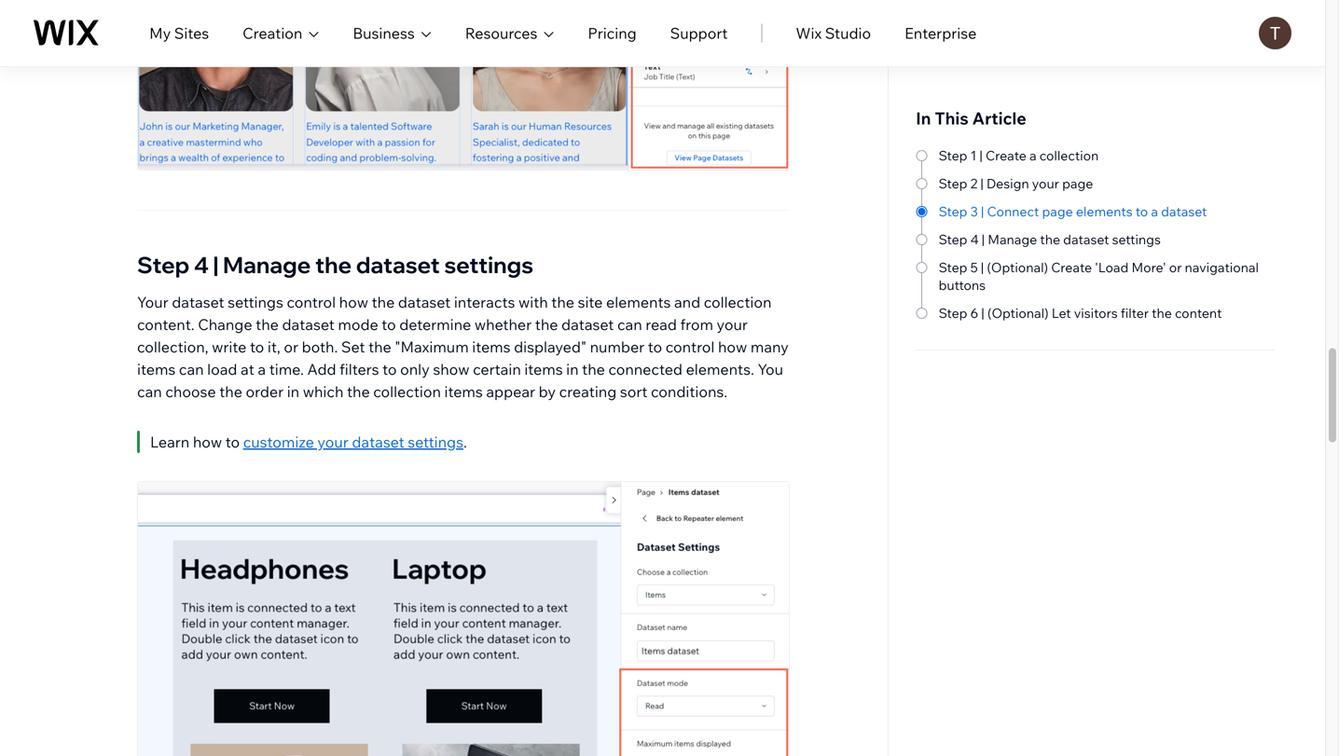 Task type: describe. For each thing, give the bounding box(es) containing it.
6
[[971, 305, 979, 321]]

in this article
[[916, 108, 1027, 129]]

your for learn how to customize your dataset settings .
[[318, 433, 349, 452]]

step 5 | (optional) create 'load more' or navigational buttons
[[939, 259, 1259, 293]]

connect
[[987, 203, 1040, 220]]

resources
[[465, 24, 538, 42]]

or inside your dataset settings control how the dataset interacts with the site elements and collection content. change the dataset mode to determine whether the dataset can read from your collection, write to it, or both. set the "maximum items displayed" number to control how many items can load at a time. add filters to only show certain items in the connected elements. you can choose the order in which the collection items appear by creating sort conditions.
[[284, 338, 299, 356]]

support
[[670, 24, 728, 42]]

0 vertical spatial 4
[[971, 231, 979, 248]]

0 vertical spatial collection
[[1040, 147, 1099, 164]]

settings inside your dataset settings control how the dataset interacts with the site elements and collection content. change the dataset mode to determine whether the dataset can read from your collection, write to it, or both. set the "maximum items displayed" number to control how many items can load at a time. add filters to only show certain items in the connected elements. you can choose the order in which the collection items appear by creating sort conditions.
[[228, 293, 283, 312]]

only
[[400, 360, 430, 379]]

and
[[675, 293, 701, 312]]

your dataset settings control how the dataset interacts with the site elements and collection content. change the dataset mode to determine whether the dataset can read from your collection, write to it, or both. set the "maximum items displayed" number to control how many items can load at a time. add filters to only show certain items in the connected elements. you can choose the order in which the collection items appear by creating sort conditions.
[[137, 293, 789, 401]]

0 vertical spatial elements
[[1076, 203, 1133, 220]]

set
[[341, 338, 365, 356]]

business button
[[353, 22, 432, 44]]

by
[[539, 383, 556, 401]]

enterprise
[[905, 24, 977, 42]]

learn
[[150, 433, 190, 452]]

determine
[[400, 315, 471, 334]]

read
[[646, 315, 677, 334]]

| right 6
[[982, 305, 985, 321]]

2 vertical spatial collection
[[373, 383, 441, 401]]

you
[[758, 360, 784, 379]]

buttons
[[939, 277, 986, 293]]

3
[[971, 203, 978, 220]]

.
[[464, 433, 467, 452]]

studio
[[825, 24, 871, 42]]

to left only
[[383, 360, 397, 379]]

1 vertical spatial manage
[[223, 251, 311, 279]]

resources button
[[465, 22, 555, 44]]

items down the collection,
[[137, 360, 176, 379]]

| up change
[[213, 251, 219, 279]]

sites
[[174, 24, 209, 42]]

order
[[246, 383, 284, 401]]

time.
[[269, 360, 304, 379]]

more'
[[1132, 259, 1167, 276]]

filters
[[340, 360, 379, 379]]

connected
[[609, 360, 683, 379]]

wix
[[796, 24, 822, 42]]

my
[[149, 24, 171, 42]]

1 vertical spatial in
[[287, 383, 300, 401]]

profile image image
[[1259, 17, 1292, 49]]

it,
[[268, 338, 281, 356]]

creating
[[559, 383, 617, 401]]

which
[[303, 383, 344, 401]]

choose
[[165, 383, 216, 401]]

settings down show
[[408, 433, 464, 452]]

my sites link
[[149, 22, 209, 44]]

elements.
[[686, 360, 755, 379]]

load
[[207, 360, 237, 379]]

'load
[[1095, 259, 1129, 276]]

content
[[1175, 305, 1223, 321]]

5
[[971, 259, 978, 276]]

to down read
[[648, 338, 663, 356]]

many
[[751, 338, 789, 356]]

1 horizontal spatial step 4 | manage the dataset settings
[[939, 231, 1161, 248]]

pricing
[[588, 24, 637, 42]]

filter
[[1121, 305, 1149, 321]]

change
[[198, 315, 252, 334]]

to left 'customize'
[[226, 433, 240, 452]]

support link
[[670, 22, 728, 44]]

visitors
[[1075, 305, 1118, 321]]

0 horizontal spatial 4
[[194, 251, 209, 279]]

appear
[[486, 383, 536, 401]]

1 vertical spatial how
[[718, 338, 748, 356]]

sort
[[620, 383, 648, 401]]

at
[[241, 360, 255, 379]]

to left "it,"
[[250, 338, 264, 356]]

customize
[[243, 433, 314, 452]]

content.
[[137, 315, 195, 334]]



Task type: vqa. For each thing, say whether or not it's contained in the screenshot.
rolled
no



Task type: locate. For each thing, give the bounding box(es) containing it.
page up step 3 | connect page elements to a dataset
[[1063, 175, 1094, 192]]

how up elements.
[[718, 338, 748, 356]]

(optional) for create
[[987, 259, 1049, 276]]

| inside step 5 | (optional) create 'load more' or navigational buttons
[[981, 259, 984, 276]]

a up step 2 | design your page
[[1030, 147, 1037, 164]]

enterprise link
[[905, 22, 977, 44]]

in
[[916, 108, 932, 129]]

or right "it,"
[[284, 338, 299, 356]]

how up mode
[[339, 293, 369, 312]]

your right design
[[1033, 175, 1060, 192]]

(optional)
[[987, 259, 1049, 276], [988, 305, 1049, 321]]

control
[[287, 293, 336, 312], [666, 338, 715, 356]]

0 horizontal spatial control
[[287, 293, 336, 312]]

creation
[[243, 24, 303, 42]]

business
[[353, 24, 415, 42]]

0 horizontal spatial in
[[287, 383, 300, 401]]

| right the 3 at the top right of the page
[[981, 203, 985, 220]]

whether
[[475, 315, 532, 334]]

step 1 | create a collection
[[939, 147, 1099, 164]]

0 horizontal spatial collection
[[373, 383, 441, 401]]

or
[[1170, 259, 1182, 276], [284, 338, 299, 356]]

settings
[[1113, 231, 1161, 248], [444, 251, 534, 279], [228, 293, 283, 312], [408, 433, 464, 452]]

| right 5
[[981, 259, 984, 276]]

| up buttons
[[982, 231, 985, 248]]

0 horizontal spatial step 4 | manage the dataset settings
[[137, 251, 534, 279]]

1 vertical spatial create
[[1052, 259, 1093, 276]]

your
[[1033, 175, 1060, 192], [717, 315, 748, 334], [318, 433, 349, 452]]

wix studio
[[796, 24, 871, 42]]

0 horizontal spatial can
[[137, 383, 162, 401]]

0 horizontal spatial your
[[318, 433, 349, 452]]

1 (optional) from the top
[[987, 259, 1049, 276]]

pricing link
[[588, 22, 637, 44]]

wix studio link
[[796, 22, 871, 44]]

1 vertical spatial collection
[[704, 293, 772, 312]]

2 horizontal spatial collection
[[1040, 147, 1099, 164]]

step 4 | manage the dataset settings
[[939, 231, 1161, 248], [137, 251, 534, 279]]

1 horizontal spatial manage
[[988, 231, 1038, 248]]

|
[[980, 147, 983, 164], [981, 175, 984, 192], [981, 203, 985, 220], [982, 231, 985, 248], [213, 251, 219, 279], [981, 259, 984, 276], [982, 305, 985, 321]]

displayed"
[[514, 338, 587, 356]]

to up more'
[[1136, 203, 1149, 220]]

can up number
[[618, 315, 642, 334]]

or inside step 5 | (optional) create 'load more' or navigational buttons
[[1170, 259, 1182, 276]]

0 horizontal spatial manage
[[223, 251, 311, 279]]

0 vertical spatial control
[[287, 293, 336, 312]]

1 vertical spatial or
[[284, 338, 299, 356]]

this
[[935, 108, 969, 129]]

your for step 2 | design your page
[[1033, 175, 1060, 192]]

1 vertical spatial (optional)
[[988, 305, 1049, 321]]

1 horizontal spatial collection
[[704, 293, 772, 312]]

settings up more'
[[1113, 231, 1161, 248]]

1 horizontal spatial can
[[179, 360, 204, 379]]

add
[[307, 360, 336, 379]]

step 4 | manage the dataset settings down step 3 | connect page elements to a dataset
[[939, 231, 1161, 248]]

1 vertical spatial elements
[[606, 293, 671, 312]]

items up by
[[525, 360, 563, 379]]

write
[[212, 338, 247, 356]]

article
[[973, 108, 1027, 129]]

your
[[137, 293, 169, 312]]

(optional) left 'let'
[[988, 305, 1049, 321]]

a inside your dataset settings control how the dataset interacts with the site elements and collection content. change the dataset mode to determine whether the dataset can read from your collection, write to it, or both. set the "maximum items displayed" number to control how many items can load at a time. add filters to only show certain items in the connected elements. you can choose the order in which the collection items appear by creating sort conditions.
[[258, 360, 266, 379]]

2 vertical spatial how
[[193, 433, 222, 452]]

your down which
[[318, 433, 349, 452]]

your inside your dataset settings control how the dataset interacts with the site elements and collection content. change the dataset mode to determine whether the dataset can read from your collection, write to it, or both. set the "maximum items displayed" number to control how many items can load at a time. add filters to only show certain items in the connected elements. you can choose the order in which the collection items appear by creating sort conditions.
[[717, 315, 748, 334]]

can
[[618, 315, 642, 334], [179, 360, 204, 379], [137, 383, 162, 401]]

0 vertical spatial in
[[566, 360, 579, 379]]

let
[[1052, 305, 1072, 321]]

interacts
[[454, 293, 515, 312]]

items
[[472, 338, 511, 356], [137, 360, 176, 379], [525, 360, 563, 379], [445, 383, 483, 401]]

1 horizontal spatial your
[[717, 315, 748, 334]]

page
[[1063, 175, 1094, 192], [1043, 203, 1074, 220]]

in down "time."
[[287, 383, 300, 401]]

my sites
[[149, 24, 209, 42]]

1 vertical spatial 4
[[194, 251, 209, 279]]

1 horizontal spatial how
[[339, 293, 369, 312]]

2 (optional) from the top
[[988, 305, 1049, 321]]

elements inside your dataset settings control how the dataset interacts with the site elements and collection content. change the dataset mode to determine whether the dataset can read from your collection, write to it, or both. set the "maximum items displayed" number to control how many items can load at a time. add filters to only show certain items in the connected elements. you can choose the order in which the collection items appear by creating sort conditions.
[[606, 293, 671, 312]]

step inside step 5 | (optional) create 'load more' or navigational buttons
[[939, 259, 968, 276]]

settings up change
[[228, 293, 283, 312]]

how
[[339, 293, 369, 312], [718, 338, 748, 356], [193, 433, 222, 452]]

1 horizontal spatial a
[[1030, 147, 1037, 164]]

2 vertical spatial can
[[137, 383, 162, 401]]

with
[[519, 293, 548, 312]]

step 3 | connect page elements to a dataset
[[939, 203, 1208, 220]]

learn how to customize your dataset settings .
[[150, 433, 467, 452]]

can left choose
[[137, 383, 162, 401]]

elements up 'load on the right top
[[1076, 203, 1133, 220]]

1 horizontal spatial elements
[[1076, 203, 1133, 220]]

in
[[566, 360, 579, 379], [287, 383, 300, 401]]

2 horizontal spatial how
[[718, 338, 748, 356]]

1 horizontal spatial or
[[1170, 259, 1182, 276]]

2 horizontal spatial can
[[618, 315, 642, 334]]

(optional) for let
[[988, 305, 1049, 321]]

0 vertical spatial (optional)
[[987, 259, 1049, 276]]

create left 'load on the right top
[[1052, 259, 1093, 276]]

conditions.
[[651, 383, 728, 401]]

0 vertical spatial create
[[986, 147, 1027, 164]]

step 2 | design your page
[[939, 175, 1094, 192]]

1 horizontal spatial create
[[1052, 259, 1093, 276]]

0 horizontal spatial a
[[258, 360, 266, 379]]

can up choose
[[179, 360, 204, 379]]

how right learn
[[193, 433, 222, 452]]

to right mode
[[382, 315, 396, 334]]

2
[[971, 175, 978, 192]]

control up the both.
[[287, 293, 336, 312]]

1 vertical spatial your
[[717, 315, 748, 334]]

"maximum
[[395, 338, 469, 356]]

1 vertical spatial step 4 | manage the dataset settings
[[137, 251, 534, 279]]

show
[[433, 360, 470, 379]]

1 horizontal spatial 4
[[971, 231, 979, 248]]

mode
[[338, 315, 379, 334]]

create up design
[[986, 147, 1027, 164]]

number
[[590, 338, 645, 356]]

0 vertical spatial your
[[1033, 175, 1060, 192]]

2 vertical spatial a
[[258, 360, 266, 379]]

0 horizontal spatial elements
[[606, 293, 671, 312]]

| right 1
[[980, 147, 983, 164]]

0 vertical spatial step 4 | manage the dataset settings
[[939, 231, 1161, 248]]

the
[[1041, 231, 1061, 248], [315, 251, 352, 279], [372, 293, 395, 312], [552, 293, 575, 312], [1152, 305, 1173, 321], [256, 315, 279, 334], [535, 315, 558, 334], [369, 338, 392, 356], [582, 360, 605, 379], [219, 383, 243, 401], [347, 383, 370, 401]]

from
[[681, 315, 714, 334]]

navigational
[[1185, 259, 1259, 276]]

0 vertical spatial how
[[339, 293, 369, 312]]

create inside step 5 | (optional) create 'load more' or navigational buttons
[[1052, 259, 1093, 276]]

settings up interacts
[[444, 251, 534, 279]]

or right more'
[[1170, 259, 1182, 276]]

4 down the 3 at the top right of the page
[[971, 231, 979, 248]]

0 vertical spatial can
[[618, 315, 642, 334]]

(optional) inside step 5 | (optional) create 'load more' or navigational buttons
[[987, 259, 1049, 276]]

a right at
[[258, 360, 266, 379]]

collection,
[[137, 338, 209, 356]]

a up more'
[[1152, 203, 1159, 220]]

certain
[[473, 360, 521, 379]]

0 vertical spatial page
[[1063, 175, 1094, 192]]

0 horizontal spatial or
[[284, 338, 299, 356]]

collection down only
[[373, 383, 441, 401]]

collection up from
[[704, 293, 772, 312]]

your right from
[[717, 315, 748, 334]]

0 horizontal spatial how
[[193, 433, 222, 452]]

1 horizontal spatial control
[[666, 338, 715, 356]]

1 vertical spatial page
[[1043, 203, 1074, 220]]

collection
[[1040, 147, 1099, 164], [704, 293, 772, 312], [373, 383, 441, 401]]

1 vertical spatial control
[[666, 338, 715, 356]]

2 horizontal spatial a
[[1152, 203, 1159, 220]]

customize your dataset settings link
[[243, 433, 464, 452]]

0 vertical spatial a
[[1030, 147, 1037, 164]]

0 vertical spatial manage
[[988, 231, 1038, 248]]

4 up change
[[194, 251, 209, 279]]

1 vertical spatial a
[[1152, 203, 1159, 220]]

manage
[[988, 231, 1038, 248], [223, 251, 311, 279]]

both.
[[302, 338, 338, 356]]

elements
[[1076, 203, 1133, 220], [606, 293, 671, 312]]

page right connect
[[1043, 203, 1074, 220]]

(optional) right 5
[[987, 259, 1049, 276]]

collection up step 3 | connect page elements to a dataset
[[1040, 147, 1099, 164]]

2 vertical spatial your
[[318, 433, 349, 452]]

elements up read
[[606, 293, 671, 312]]

4
[[971, 231, 979, 248], [194, 251, 209, 279]]

1 horizontal spatial in
[[566, 360, 579, 379]]

creation button
[[243, 22, 319, 44]]

in up creating
[[566, 360, 579, 379]]

1 vertical spatial can
[[179, 360, 204, 379]]

manage down connect
[[988, 231, 1038, 248]]

dataset
[[1162, 203, 1208, 220], [1064, 231, 1110, 248], [356, 251, 440, 279], [172, 293, 224, 312], [398, 293, 451, 312], [282, 315, 335, 334], [562, 315, 614, 334], [352, 433, 405, 452]]

step 4 | manage the dataset settings up mode
[[137, 251, 534, 279]]

to
[[1136, 203, 1149, 220], [382, 315, 396, 334], [250, 338, 264, 356], [648, 338, 663, 356], [383, 360, 397, 379], [226, 433, 240, 452]]

manage up change
[[223, 251, 311, 279]]

control down from
[[666, 338, 715, 356]]

items up "certain"
[[472, 338, 511, 356]]

0 vertical spatial or
[[1170, 259, 1182, 276]]

| right 2
[[981, 175, 984, 192]]

step
[[939, 147, 968, 164], [939, 175, 968, 192], [939, 203, 968, 220], [939, 231, 968, 248], [137, 251, 190, 279], [939, 259, 968, 276], [939, 305, 968, 321]]

step 6 | (optional) let visitors filter the content
[[939, 305, 1223, 321]]

2 horizontal spatial your
[[1033, 175, 1060, 192]]

site
[[578, 293, 603, 312]]

0 horizontal spatial create
[[986, 147, 1027, 164]]

1
[[971, 147, 977, 164]]

items down show
[[445, 383, 483, 401]]

design
[[987, 175, 1030, 192]]



